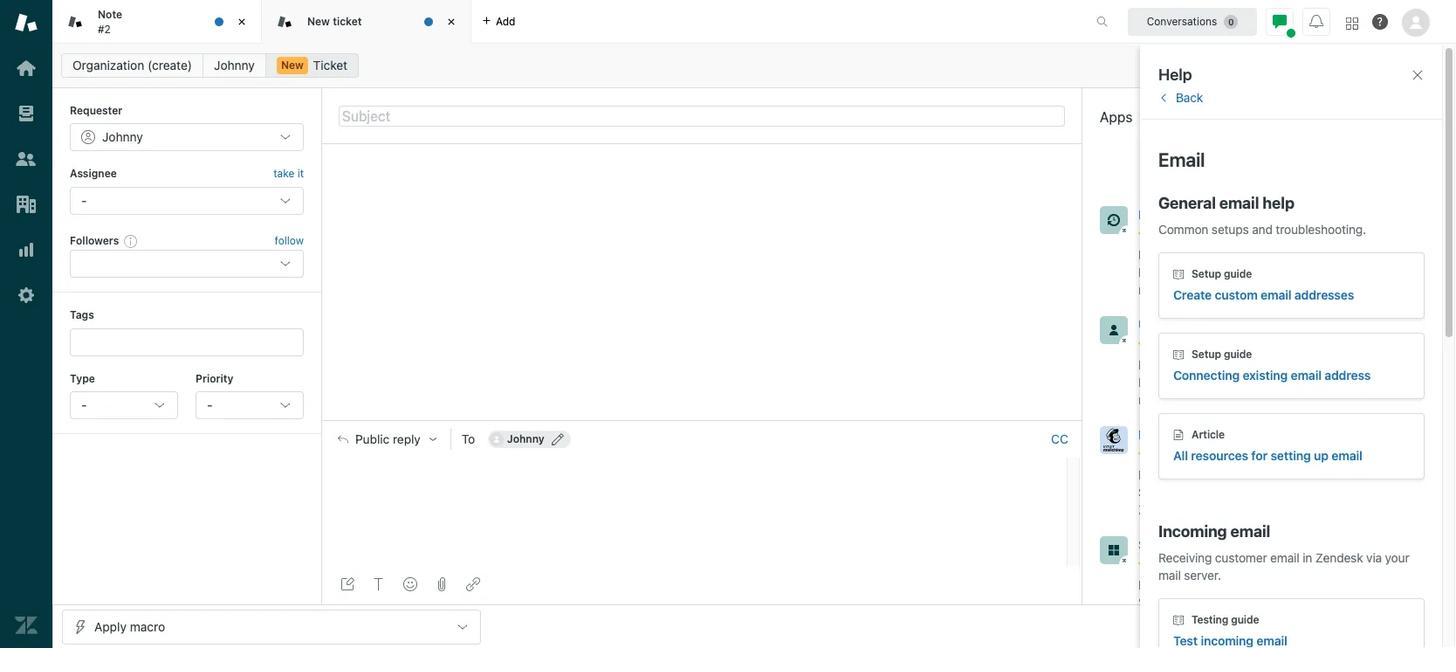 Task type: locate. For each thing, give the bounding box(es) containing it.
price: up send
[[1139, 467, 1171, 482]]

1 horizontal spatial (opens in a new tab) image
[[1236, 210, 1249, 220]]

price: inside price: free displays information about the ticket requester and requesters organization.
[[1139, 357, 1171, 372]]

(opens in a new tab) image up (8605)
[[1236, 210, 1249, 220]]

0 vertical spatial johnny
[[214, 58, 255, 72]]

zendesk image
[[15, 614, 38, 637]]

(opens in a new tab) image inside five most recent link
[[1236, 210, 1249, 220]]

1 - button from the left
[[70, 391, 178, 419]]

0 horizontal spatial new
[[281, 59, 304, 72]]

organizations image
[[15, 193, 38, 216]]

1 vertical spatial johnny
[[102, 130, 143, 144]]

price: for displays
[[1139, 357, 1171, 372]]

the right recent
[[1340, 265, 1358, 279]]

1 horizontal spatial johnny
[[214, 58, 255, 72]]

price: free display the five most recent tickets the requester has submitted
[[1139, 247, 1358, 297]]

assignee
[[70, 167, 117, 180]]

recent
[[1260, 265, 1296, 279]]

0 horizontal spatial (opens in a new tab) image
[[1195, 320, 1209, 330]]

close image inside new ticket tab
[[443, 13, 460, 31]]

mailchimp
[[1139, 427, 1196, 442], [1225, 502, 1282, 517]]

new left the ticket
[[281, 59, 304, 72]]

3 free from the top
[[1180, 470, 1199, 480]]

new up the ticket
[[307, 15, 330, 28]]

button displays agent's chat status as online. image
[[1273, 14, 1287, 28]]

johnny inside 'link'
[[214, 58, 255, 72]]

1 price: from the top
[[1139, 247, 1171, 262]]

activity
[[1200, 427, 1242, 442]]

followers element
[[70, 250, 304, 278]]

five most recent
[[1139, 207, 1236, 222]]

1 free from the top
[[1180, 250, 1199, 260]]

new for new ticket
[[307, 15, 330, 28]]

free inside "price: free display the five most recent tickets the requester has submitted"
[[1180, 250, 1199, 260]]

displays
[[1139, 375, 1186, 390]]

new
[[307, 15, 330, 28], [281, 59, 304, 72]]

tags
[[70, 308, 94, 322]]

tickets
[[1219, 537, 1260, 552]]

recent
[[1197, 207, 1236, 222]]

related
[[1179, 595, 1218, 610]]

take
[[274, 167, 295, 180]]

1 vertical spatial (opens in a new tab) image
[[1195, 320, 1209, 330]]

conversations
[[1147, 14, 1218, 28]]

johnny right rocklobster@gmail.com image at left bottom
[[507, 433, 545, 446]]

note #2
[[98, 8, 122, 35]]

free inside price: free send email campaigns directly from your zendesk using mailchimp
[[1180, 470, 1199, 480]]

- down type
[[81, 397, 87, 412]]

- for priority
[[207, 397, 213, 412]]

0 vertical spatial (opens in a new tab) image
[[1236, 210, 1249, 220]]

3 stars. 8605 reviews. element
[[1139, 227, 1391, 243]]

user data
[[1139, 317, 1195, 332]]

data
[[1169, 317, 1195, 332]]

close image up johnny 'link'
[[233, 13, 251, 31]]

related
[[1173, 537, 1216, 552]]

0 vertical spatial requester
[[1139, 282, 1193, 297]]

it
[[298, 167, 304, 180]]

2 free from the top
[[1180, 360, 1199, 370]]

display
[[1139, 265, 1180, 279]]

price: free shows related tickets
[[1139, 577, 1259, 610]]

assignee element
[[70, 187, 304, 215]]

the up organization.
[[1292, 375, 1311, 390]]

ticket up the ticket
[[333, 15, 362, 28]]

ticket
[[333, 15, 362, 28], [1314, 375, 1345, 390]]

organization (create) button
[[61, 53, 204, 78]]

free up email
[[1180, 470, 1199, 480]]

johnny inside requester element
[[102, 130, 143, 144]]

0 vertical spatial mailchimp
[[1139, 427, 1196, 442]]

price: up display
[[1139, 247, 1171, 262]]

1 horizontal spatial new
[[307, 15, 330, 28]]

reporting image
[[15, 238, 38, 261]]

user data link
[[1139, 316, 1360, 337]]

1 vertical spatial ticket
[[1314, 375, 1345, 390]]

0 horizontal spatial ticket
[[333, 15, 362, 28]]

1 horizontal spatial the
[[1292, 375, 1311, 390]]

(opens in a new tab) image for five most recent
[[1236, 210, 1249, 220]]

apps for apps to get you started
[[1174, 160, 1204, 175]]

the up has
[[1183, 265, 1202, 279]]

2 horizontal spatial the
[[1340, 265, 1358, 279]]

user data image
[[1100, 316, 1128, 344]]

johnny right (create)
[[214, 58, 255, 72]]

organization (create)
[[72, 58, 192, 72]]

price: inside "price: free display the five most recent tickets the requester has submitted"
[[1139, 247, 1171, 262]]

1 requester from the top
[[1139, 282, 1193, 297]]

tab containing note
[[52, 0, 262, 44]]

2 close image from the left
[[443, 13, 460, 31]]

free
[[1180, 250, 1199, 260], [1180, 360, 1199, 370], [1180, 470, 1199, 480], [1180, 580, 1199, 590]]

(opens in a new tab) image
[[1236, 210, 1249, 220], [1195, 320, 1209, 330]]

apply macro
[[94, 619, 165, 634]]

price: up the displays
[[1139, 357, 1171, 372]]

(opens in a new tab) image up the (11366)
[[1195, 320, 1209, 330]]

five most recent image
[[1100, 206, 1128, 234]]

price:
[[1139, 247, 1171, 262], [1139, 357, 1171, 372], [1139, 467, 1171, 482], [1139, 577, 1171, 592]]

free up related at bottom right
[[1180, 580, 1199, 590]]

- for type
[[81, 397, 87, 412]]

requesters
[[1221, 392, 1281, 407]]

five
[[1205, 265, 1225, 279]]

new inside the secondary 'element'
[[281, 59, 304, 72]]

ticket inside tab
[[333, 15, 362, 28]]

free for the
[[1180, 250, 1199, 260]]

johnny link
[[203, 53, 266, 78]]

2 vertical spatial johnny
[[507, 433, 545, 446]]

tickets inside price: free shows related tickets
[[1222, 595, 1259, 610]]

tickets right recent
[[1299, 265, 1337, 279]]

2 requester from the top
[[1139, 392, 1193, 407]]

add attachment image
[[435, 577, 449, 591]]

info on adding followers image
[[124, 234, 138, 248]]

apps
[[1100, 109, 1133, 125], [1174, 160, 1204, 175]]

0 vertical spatial tickets
[[1299, 265, 1337, 279]]

free up display
[[1180, 250, 1199, 260]]

- down assignee
[[81, 193, 87, 208]]

requester inside "price: free display the five most recent tickets the requester has submitted"
[[1139, 282, 1193, 297]]

- button down type
[[70, 391, 178, 419]]

4 price: from the top
[[1139, 577, 1171, 592]]

mailchimp down campaigns
[[1225, 502, 1282, 517]]

0 vertical spatial new
[[307, 15, 330, 28]]

2 - button from the left
[[196, 391, 304, 419]]

close image left add popup button
[[443, 13, 460, 31]]

ticket
[[313, 58, 348, 72]]

1 horizontal spatial mailchimp
[[1225, 502, 1282, 517]]

1 horizontal spatial tickets
[[1299, 265, 1337, 279]]

johnny down requester
[[102, 130, 143, 144]]

user
[[1139, 317, 1165, 332]]

(opens in a new tab) image inside user data link
[[1195, 320, 1209, 330]]

3 price: from the top
[[1139, 467, 1171, 482]]

price: up shows in the right bottom of the page
[[1139, 577, 1171, 592]]

free inside price: free shows related tickets
[[1180, 580, 1199, 590]]

1 vertical spatial new
[[281, 59, 304, 72]]

4 free from the top
[[1180, 580, 1199, 590]]

requester
[[70, 104, 123, 117]]

- button
[[70, 391, 178, 419], [196, 391, 304, 419]]

price: for display
[[1139, 247, 1171, 262]]

customers image
[[15, 148, 38, 170]]

1 horizontal spatial close image
[[443, 13, 460, 31]]

mailchimp activity
[[1139, 427, 1242, 442]]

get
[[1222, 160, 1241, 175]]

-
[[81, 193, 87, 208], [81, 397, 87, 412], [207, 397, 213, 412]]

free inside price: free displays information about the ticket requester and requesters organization.
[[1180, 360, 1199, 370]]

show related tickets image
[[1100, 536, 1128, 564]]

0 horizontal spatial - button
[[70, 391, 178, 419]]

1 vertical spatial tickets
[[1222, 595, 1259, 610]]

0 horizontal spatial close image
[[233, 13, 251, 31]]

(585)
[[1202, 447, 1233, 462]]

1 horizontal spatial ticket
[[1314, 375, 1345, 390]]

ticket up organization.
[[1314, 375, 1345, 390]]

new inside new ticket tab
[[307, 15, 330, 28]]

- button down priority
[[196, 391, 304, 419]]

0 vertical spatial ticket
[[333, 15, 362, 28]]

requester
[[1139, 282, 1193, 297], [1139, 392, 1193, 407]]

- down priority
[[207, 397, 213, 412]]

price: free displays information about the ticket requester and requesters organization.
[[1139, 357, 1358, 407]]

0 horizontal spatial johnny
[[102, 130, 143, 144]]

mailchimp activity link
[[1139, 426, 1360, 447]]

2 horizontal spatial johnny
[[507, 433, 545, 446]]

(11366)
[[1202, 337, 1245, 352]]

tickets right related at bottom right
[[1222, 595, 1259, 610]]

mailchimp down and
[[1139, 427, 1196, 442]]

(8605)
[[1202, 227, 1241, 242]]

show related tickets
[[1139, 537, 1260, 552]]

new ticket
[[307, 15, 362, 28]]

take it button
[[274, 165, 304, 183]]

1 vertical spatial requester
[[1139, 392, 1193, 407]]

your
[[1344, 485, 1369, 500]]

1 vertical spatial apps
[[1174, 160, 1204, 175]]

0 horizontal spatial tickets
[[1222, 595, 1259, 610]]

tab
[[52, 0, 262, 44]]

1 vertical spatial mailchimp
[[1225, 502, 1282, 517]]

free up the displays
[[1180, 360, 1199, 370]]

0 horizontal spatial apps
[[1100, 109, 1133, 125]]

3 stars. 11366 reviews. element
[[1139, 337, 1391, 353]]

johnny
[[214, 58, 255, 72], [102, 130, 143, 144], [507, 433, 545, 446]]

five most recent link
[[1139, 206, 1360, 227]]

price: inside price: free send email campaigns directly from your zendesk using mailchimp
[[1139, 467, 1171, 482]]

price: inside price: free shows related tickets
[[1139, 577, 1171, 592]]

apps for apps
[[1100, 109, 1133, 125]]

started
[[1269, 160, 1310, 175]]

#2
[[98, 22, 111, 35]]

shows
[[1139, 595, 1176, 610]]

2 price: from the top
[[1139, 357, 1171, 372]]

organization
[[72, 58, 144, 72]]

1 horizontal spatial apps
[[1174, 160, 1204, 175]]

1 horizontal spatial - button
[[196, 391, 304, 419]]

close image
[[233, 13, 251, 31], [443, 13, 460, 31]]

organization.
[[1284, 392, 1358, 407]]

0 vertical spatial apps
[[1100, 109, 1133, 125]]

requester down the displays
[[1139, 392, 1193, 407]]

secondary element
[[52, 48, 1457, 83]]

tickets inside "price: free display the five most recent tickets the requester has submitted"
[[1299, 265, 1337, 279]]

(1546)
[[1202, 557, 1239, 572]]

get started image
[[15, 57, 38, 79]]

the
[[1183, 265, 1202, 279], [1340, 265, 1358, 279], [1292, 375, 1311, 390]]

public reply
[[355, 433, 421, 446]]

reply
[[393, 433, 421, 446]]

requester down display
[[1139, 282, 1193, 297]]

tickets
[[1299, 265, 1337, 279], [1222, 595, 1259, 610]]



Task type: vqa. For each thing, say whether or not it's contained in the screenshot.
Knowledge Image
no



Task type: describe. For each thing, give the bounding box(es) containing it.
show related tickets link
[[1139, 536, 1360, 557]]

- inside assignee element
[[81, 193, 87, 208]]

(opens in a new tab) image for user data
[[1195, 320, 1209, 330]]

you
[[1245, 160, 1266, 175]]

to
[[462, 432, 475, 446]]

price: for send
[[1139, 467, 1171, 482]]

add button
[[472, 0, 526, 43]]

Subject field
[[339, 105, 1066, 126]]

format text image
[[372, 577, 386, 591]]

rocklobster@gmail.com image
[[490, 433, 504, 446]]

3 stars. 1546 reviews. element
[[1139, 557, 1391, 573]]

cc button
[[1052, 432, 1069, 447]]

johnny for requester
[[102, 130, 143, 144]]

requester element
[[70, 123, 304, 151]]

campaigns
[[1204, 485, 1266, 500]]

information
[[1189, 375, 1253, 390]]

mailchimp activity image
[[1100, 426, 1128, 454]]

johnny for to
[[507, 433, 545, 446]]

draft mode image
[[341, 577, 355, 591]]

submitted
[[1220, 282, 1276, 297]]

zendesk support image
[[15, 11, 38, 34]]

insert emojis image
[[404, 577, 417, 591]]

free for information
[[1180, 360, 1199, 370]]

main element
[[0, 0, 52, 648]]

new for new
[[281, 59, 304, 72]]

five
[[1139, 207, 1162, 222]]

apps to get you started
[[1174, 160, 1310, 175]]

followers
[[70, 234, 119, 247]]

ticket inside price: free displays information about the ticket requester and requesters organization.
[[1314, 375, 1345, 390]]

free for related
[[1180, 580, 1199, 590]]

using
[[1191, 502, 1221, 517]]

notifications image
[[1310, 14, 1324, 28]]

directly
[[1269, 485, 1311, 500]]

to
[[1208, 160, 1219, 175]]

email
[[1171, 485, 1201, 500]]

edit user image
[[552, 433, 564, 446]]

free for email
[[1180, 470, 1199, 480]]

add
[[496, 14, 516, 28]]

1 close image from the left
[[233, 13, 251, 31]]

price: for shows
[[1139, 577, 1171, 592]]

priority
[[196, 372, 234, 385]]

about
[[1257, 375, 1289, 390]]

cc
[[1052, 432, 1069, 446]]

most
[[1228, 265, 1257, 279]]

the inside price: free displays information about the ticket requester and requesters organization.
[[1292, 375, 1311, 390]]

views image
[[15, 102, 38, 125]]

follow button
[[275, 233, 304, 249]]

0 horizontal spatial the
[[1183, 265, 1202, 279]]

send
[[1139, 485, 1168, 500]]

new ticket tab
[[262, 0, 472, 44]]

take it
[[274, 167, 304, 180]]

zendesk products image
[[1347, 17, 1359, 29]]

4 stars. 585 reviews. element
[[1139, 447, 1391, 463]]

- button for priority
[[196, 391, 304, 419]]

note
[[98, 8, 122, 21]]

show
[[1139, 537, 1170, 552]]

has
[[1196, 282, 1216, 297]]

from
[[1314, 485, 1340, 500]]

minimize composer image
[[695, 413, 709, 427]]

most
[[1165, 207, 1193, 222]]

and
[[1196, 392, 1217, 407]]

apply
[[94, 619, 127, 634]]

price: free send email campaigns directly from your zendesk using mailchimp
[[1139, 467, 1369, 517]]

type
[[70, 372, 95, 385]]

zendesk
[[1139, 502, 1188, 517]]

mailchimp inside price: free send email campaigns directly from your zendesk using mailchimp
[[1225, 502, 1282, 517]]

public
[[355, 433, 390, 446]]

follow
[[275, 234, 304, 247]]

public reply button
[[322, 421, 450, 458]]

conversations button
[[1128, 7, 1258, 35]]

tags element
[[70, 328, 304, 356]]

requester inside price: free displays information about the ticket requester and requesters organization.
[[1139, 392, 1193, 407]]

- button for type
[[70, 391, 178, 419]]

add link (cmd k) image
[[466, 577, 480, 591]]

admin image
[[15, 284, 38, 307]]

(create)
[[148, 58, 192, 72]]

tabs tab list
[[52, 0, 1079, 44]]

macro
[[130, 619, 165, 634]]

0 horizontal spatial mailchimp
[[1139, 427, 1196, 442]]

get help image
[[1373, 14, 1389, 30]]



